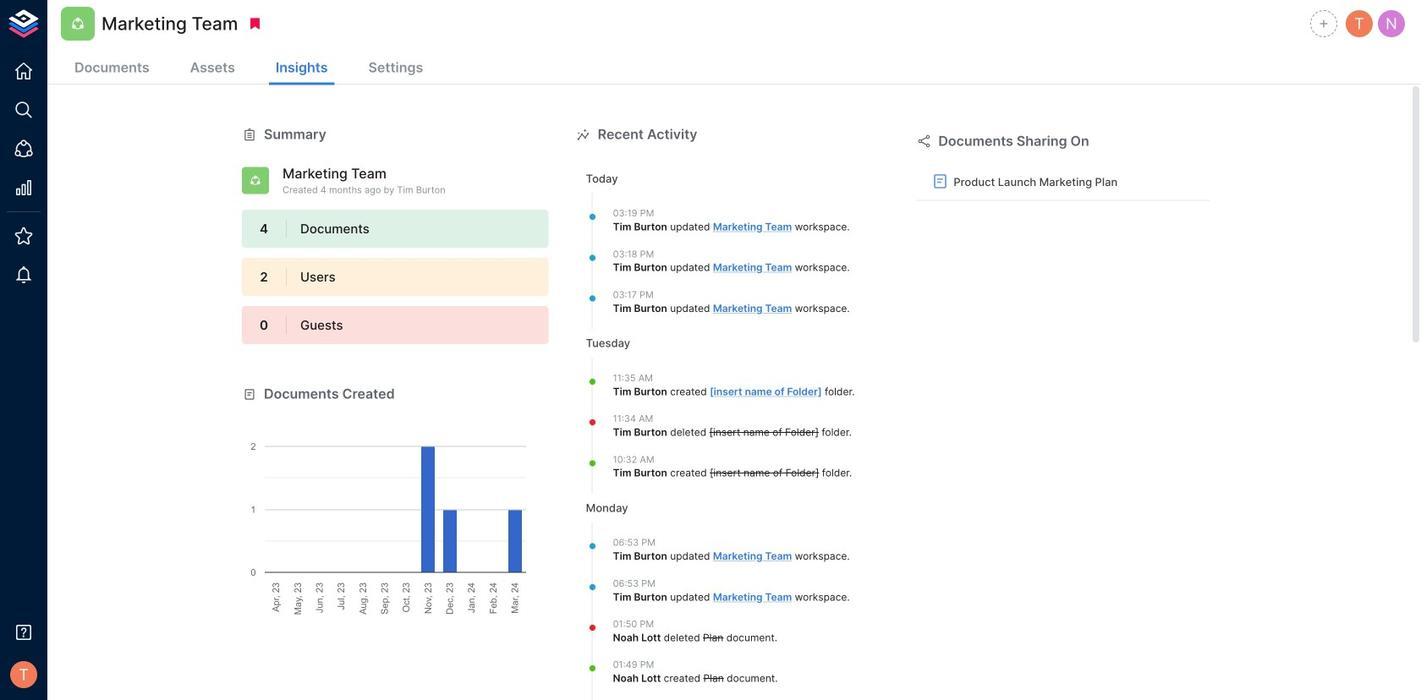 Task type: vqa. For each thing, say whether or not it's contained in the screenshot.
Remove Bookmark icon
yes



Task type: locate. For each thing, give the bounding box(es) containing it.
remove bookmark image
[[247, 16, 263, 31]]

a chart. element
[[242, 404, 549, 616]]

a chart. image
[[242, 404, 549, 616]]



